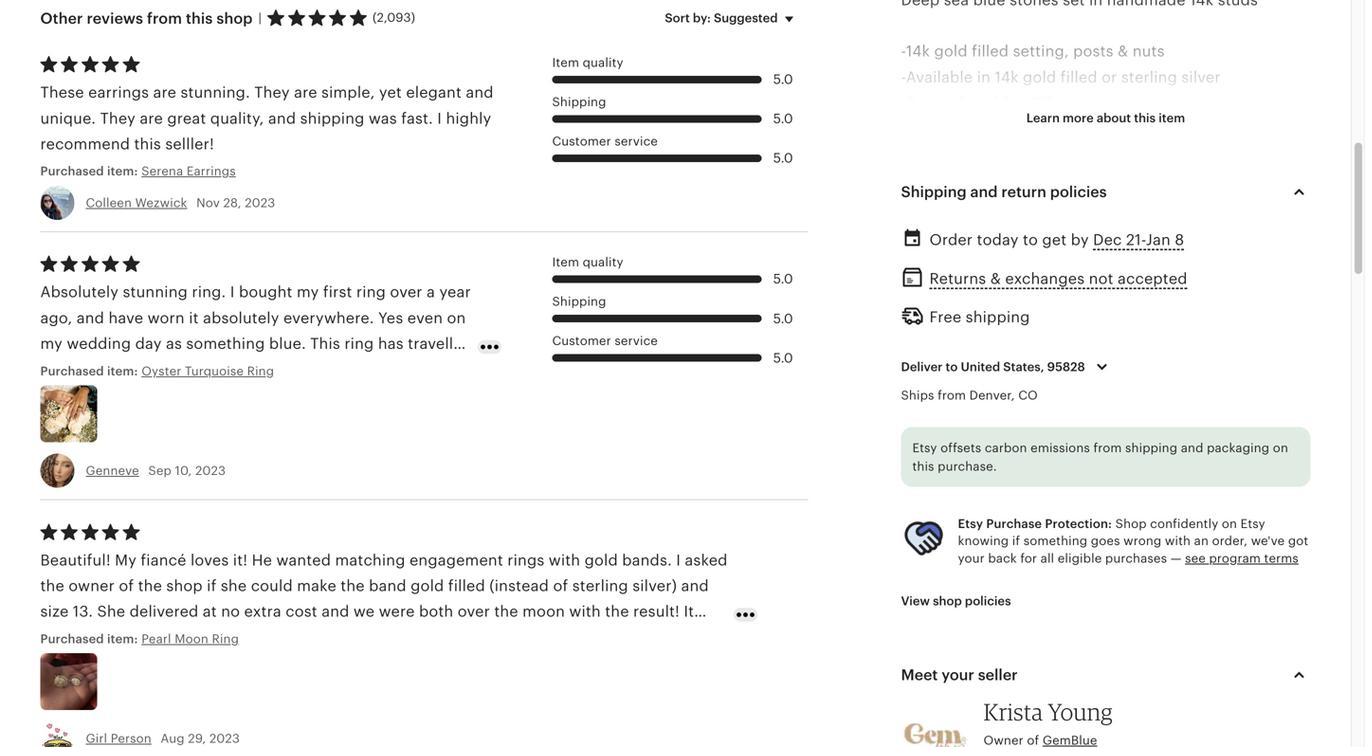 Task type: vqa. For each thing, say whether or not it's contained in the screenshot.
Your inside Shop confidently on Etsy knowing if something goes wrong with an order, we've got your back for all eligible purchases —
yes



Task type: describe. For each thing, give the bounding box(es) containing it.
and up highly
[[466, 84, 494, 101]]

co
[[1019, 388, 1038, 403]]

0 vertical spatial 14k
[[907, 43, 930, 60]]

from inside 'etsy offsets carbon emissions from shipping and packaging on this purchase.'
[[1094, 441, 1122, 455]]

posts
[[1074, 43, 1114, 60]]

1 vertical spatial in
[[136, 629, 150, 646]]

if inside shop confidently on etsy knowing if something goes wrong with an order, we've got your back for all eligible purchases —
[[1013, 534, 1021, 548]]

box
[[237, 629, 265, 646]]

quality,
[[210, 110, 264, 127]]

other
[[40, 10, 83, 27]]

and up it
[[681, 578, 709, 595]]

it!
[[233, 552, 248, 569]]

shipping inside 'etsy offsets carbon emissions from shipping and packaging on this purchase.'
[[1126, 441, 1178, 455]]

etsy for etsy offsets carbon emissions from shipping and packaging on this purchase.
[[913, 441, 938, 455]]

gold down engagement
[[411, 578, 444, 595]]

moon
[[523, 603, 565, 620]]

rose
[[1056, 94, 1088, 112]]

4 5.0 from the top
[[774, 272, 793, 287]]

back
[[989, 551, 1017, 566]]

from right reviews
[[147, 10, 182, 27]]

nuts
[[1133, 43, 1165, 60]]

item: for serena
[[107, 164, 138, 178]]

suggested
[[714, 11, 778, 25]]

& inside "-14k gold filled setting, posts & nuts -available in 14k gold filled or sterling silver -6 mm deep blue cz rose cut stones learn more about this item"
[[1118, 43, 1129, 60]]

he
[[252, 552, 272, 569]]

5 5.0 from the top
[[774, 311, 793, 326]]

pearl moon ring link
[[142, 631, 526, 648]]

available
[[906, 69, 973, 86]]

95828
[[1048, 360, 1086, 374]]

we
[[354, 603, 375, 620]]

shipping inside the these earrings are stunning. they are simple, yet elegant and unique. they are  great quality, and shipping was fast. i highly recommend this selller!
[[300, 110, 365, 127]]

ring
[[204, 629, 233, 646]]

this left | at the left of the page
[[186, 10, 213, 27]]

shop down can
[[302, 655, 338, 672]]

confidently
[[1151, 517, 1219, 531]]

shop left | at the left of the page
[[217, 10, 253, 27]]

delivered
[[130, 603, 199, 620]]

6 5.0 from the top
[[774, 351, 793, 365]]

simple,
[[322, 84, 375, 101]]

free
[[930, 309, 962, 326]]

0 vertical spatial filled
[[972, 43, 1009, 60]]

krista
[[984, 698, 1043, 726]]

and right the quality,
[[268, 110, 296, 127]]

shipping for purchased item: oyster turquoise ring
[[552, 294, 607, 309]]

purchased for purchased item: pearl moon ring
[[40, 632, 104, 646]]

united
[[961, 360, 1001, 374]]

this inside "-14k gold filled setting, posts & nuts -available in 14k gold filled or sterling silver -6 mm deep blue cz rose cut stones learn more about this item"
[[1135, 111, 1156, 125]]

item: for oyster
[[107, 364, 138, 378]]

girl person link
[[86, 732, 152, 746]]

sort by: suggested button
[[651, 0, 815, 38]]

ships
[[901, 388, 935, 403]]

shop
[[1116, 517, 1147, 531]]

and up pearl moon ring link
[[322, 603, 350, 620]]

denver,
[[970, 388, 1015, 403]]

dec
[[1094, 231, 1122, 248]]

1 - from the top
[[901, 43, 907, 60]]

young
[[1048, 698, 1113, 726]]

ring for pearl moon ring
[[212, 632, 239, 646]]

returns & exchanges not accepted
[[930, 270, 1188, 288]]

item for purchased item: oyster turquoise ring
[[552, 255, 580, 269]]

sort by: suggested
[[665, 11, 778, 25]]

by
[[1071, 231, 1089, 248]]

1 of from the left
[[119, 578, 134, 595]]

order,
[[1213, 534, 1248, 548]]

meet
[[901, 667, 938, 684]]

shipping for purchased item: serena earrings
[[552, 95, 607, 109]]

service for purchased item: serena earrings
[[615, 134, 658, 148]]

future!!!
[[388, 655, 447, 672]]

no
[[221, 603, 240, 620]]

etsy inside shop confidently on etsy knowing if something goes wrong with an order, we've got your back for all eligible purchases —
[[1241, 517, 1266, 531]]

the down "fiancé"
[[138, 578, 162, 595]]

not
[[1089, 270, 1114, 288]]

rings!
[[409, 629, 451, 646]]

krista young image
[[901, 704, 973, 747]]

deep
[[953, 94, 991, 112]]

& inside button
[[991, 270, 1002, 288]]

protection:
[[1046, 517, 1113, 531]]

service for purchased item: oyster turquoise ring
[[615, 334, 658, 348]]

see program terms
[[1186, 551, 1299, 566]]

colleen wezwick nov 28, 2023
[[86, 196, 275, 210]]

the up size on the left bottom of the page
[[40, 578, 64, 595]]

band
[[369, 578, 407, 595]]

etsy for etsy purchase protection:
[[958, 517, 984, 531]]

person
[[111, 732, 152, 746]]

2 vertical spatial with
[[569, 603, 601, 620]]

result!
[[634, 603, 680, 620]]

3 - from the top
[[901, 94, 907, 112]]

unique.
[[40, 110, 96, 127]]

cute
[[166, 629, 199, 646]]

returns
[[930, 270, 987, 288]]

she
[[97, 603, 125, 620]]

1 horizontal spatial they
[[254, 84, 290, 101]]

serena
[[142, 164, 183, 178]]

krista young
[[984, 698, 1113, 726]]

-14k gold filled setting, posts & nuts -available in 14k gold filled or sterling silver -6 mm deep blue cz rose cut stones learn more about this item
[[901, 43, 1221, 125]]

more
[[1063, 111, 1094, 125]]

seller
[[978, 667, 1018, 684]]

purchase.
[[938, 459, 997, 474]]

customer for serena earrings
[[552, 134, 611, 148]]

to inside dropdown button
[[946, 360, 958, 374]]

exchanges
[[1006, 270, 1085, 288]]

customer for oyster turquoise ring
[[552, 334, 611, 348]]

are up great
[[153, 84, 177, 101]]

on inside 'etsy offsets carbon emissions from shipping and packaging on this purchase.'
[[1274, 441, 1289, 455]]

today
[[977, 231, 1019, 248]]

learn more about this item button
[[1013, 101, 1200, 135]]

yet
[[379, 84, 402, 101]]

return
[[1002, 184, 1047, 201]]

your inside meet your seller dropdown button
[[942, 667, 975, 684]]

filled inside beautiful! my fiancé loves it! he wanted matching engagement rings with gold bands. i asked the owner of the shop if she could make the band gold filled (instead of sterling silver) and size 13. she delivered at no extra cost and we were both over the moon with the result! it even arrived in a cute ring box that can hold both rings! thank you so so much!!! will definitely purchase again from this shop in the future!!! 🤍
[[448, 578, 485, 595]]

3 5.0 from the top
[[774, 151, 793, 166]]

are left great
[[140, 110, 163, 127]]

view
[[901, 594, 930, 608]]

eligible
[[1058, 551, 1102, 566]]

see
[[1186, 551, 1206, 566]]

sterling inside "-14k gold filled setting, posts & nuts -available in 14k gold filled or sterling silver -6 mm deep blue cz rose cut stones learn more about this item"
[[1122, 69, 1178, 86]]

colleen
[[86, 196, 132, 210]]

girl
[[86, 732, 107, 746]]

rings
[[508, 552, 545, 569]]

again
[[187, 655, 227, 672]]

got
[[1289, 534, 1309, 548]]

were
[[379, 603, 415, 620]]

in inside "-14k gold filled setting, posts & nuts -available in 14k gold filled or sterling silver -6 mm deep blue cz rose cut stones learn more about this item"
[[977, 69, 991, 86]]

1 vertical spatial they
[[100, 110, 136, 127]]

item
[[1159, 111, 1186, 125]]

your inside shop confidently on etsy knowing if something goes wrong with an order, we've got your back for all eligible purchases —
[[958, 551, 985, 566]]

policies inside dropdown button
[[1051, 184, 1107, 201]]

fast.
[[401, 110, 433, 127]]

genneve link
[[86, 464, 139, 478]]

purchase
[[114, 655, 182, 672]]

purchased for purchased item: serena earrings
[[40, 164, 104, 178]]

aug
[[161, 732, 185, 746]]

purchases
[[1106, 551, 1168, 566]]

view details of this review photo by girl person image
[[40, 654, 97, 710]]

definitely
[[40, 655, 110, 672]]

1 5.0 from the top
[[774, 72, 793, 87]]

etsy offsets carbon emissions from shipping and packaging on this purchase.
[[913, 441, 1289, 474]]

2 - from the top
[[901, 69, 906, 86]]

gold down setting,
[[1023, 69, 1057, 86]]

packaging
[[1207, 441, 1270, 455]]

was
[[369, 110, 397, 127]]

can
[[302, 629, 329, 646]]

arrived
[[80, 629, 132, 646]]



Task type: locate. For each thing, give the bounding box(es) containing it.
quality for purchased item: oyster turquoise ring
[[583, 255, 624, 269]]

this left the item at top
[[1135, 111, 1156, 125]]

1 vertical spatial policies
[[965, 594, 1012, 608]]

to left the get
[[1023, 231, 1038, 248]]

get
[[1043, 231, 1067, 248]]

1 vertical spatial item quality
[[552, 255, 624, 269]]

2023 right 29, in the bottom of the page
[[209, 732, 240, 746]]

item for purchased item: serena earrings
[[552, 55, 580, 69]]

1 horizontal spatial in
[[342, 655, 356, 672]]

0 vertical spatial item
[[552, 55, 580, 69]]

i inside beautiful! my fiancé loves it! he wanted matching engagement rings with gold bands. i asked the owner of the shop if she could make the band gold filled (instead of sterling silver) and size 13. she delivered at no extra cost and we were both over the moon with the result! it even arrived in a cute ring box that can hold both rings! thank you so so much!!! will definitely purchase again from this shop in the future!!! 🤍
[[676, 552, 681, 569]]

beautiful!
[[40, 552, 111, 569]]

1 vertical spatial service
[[615, 334, 658, 348]]

filled up rose
[[1061, 69, 1098, 86]]

my
[[115, 552, 137, 569]]

1 customer service from the top
[[552, 134, 658, 148]]

0 vertical spatial if
[[1013, 534, 1021, 548]]

1 vertical spatial to
[[946, 360, 958, 374]]

shipping inside dropdown button
[[901, 184, 967, 201]]

this inside beautiful! my fiancé loves it! he wanted matching engagement rings with gold bands. i asked the owner of the shop if she could make the band gold filled (instead of sterling silver) and size 13. she delivered at no extra cost and we were both over the moon with the result! it even arrived in a cute ring box that can hold both rings! thank you so so much!!! will definitely purchase again from this shop in the future!!! 🤍
[[271, 655, 297, 672]]

shipping and return policies
[[901, 184, 1107, 201]]

1 vertical spatial purchased
[[40, 364, 104, 378]]

on
[[1274, 441, 1289, 455], [1222, 517, 1238, 531]]

quality for purchased item: serena earrings
[[583, 55, 624, 69]]

1 horizontal spatial to
[[1023, 231, 1038, 248]]

0 horizontal spatial they
[[100, 110, 136, 127]]

0 vertical spatial 2023
[[245, 196, 275, 210]]

ring for oyster turquoise ring
[[247, 364, 274, 378]]

from right emissions
[[1094, 441, 1122, 455]]

to
[[1023, 231, 1038, 248], [946, 360, 958, 374]]

0 vertical spatial sterling
[[1122, 69, 1178, 86]]

1 so from the left
[[535, 629, 552, 646]]

2 horizontal spatial shipping
[[1126, 441, 1178, 455]]

sterling inside beautiful! my fiancé loves it! he wanted matching engagement rings with gold bands. i asked the owner of the shop if she could make the band gold filled (instead of sterling silver) and size 13. she delivered at no extra cost and we were both over the moon with the result! it even arrived in a cute ring box that can hold both rings! thank you so so much!!! will definitely purchase again from this shop in the future!!! 🤍
[[573, 578, 629, 595]]

sterling up much!!!
[[573, 578, 629, 595]]

0 vertical spatial customer service
[[552, 134, 658, 148]]

1 vertical spatial customer service
[[552, 334, 658, 348]]

14k
[[907, 43, 930, 60], [995, 69, 1019, 86]]

14k up blue
[[995, 69, 1019, 86]]

this
[[186, 10, 213, 27], [1135, 111, 1156, 125], [134, 136, 161, 153], [913, 459, 935, 474], [271, 655, 297, 672]]

gold up available
[[935, 43, 968, 60]]

item quality for serena earrings
[[552, 55, 624, 69]]

1 vertical spatial on
[[1222, 517, 1238, 531]]

purchased item: oyster turquoise ring
[[40, 364, 274, 378]]

0 horizontal spatial policies
[[965, 594, 1012, 608]]

2023 right 28, at the left
[[245, 196, 275, 210]]

0 vertical spatial both
[[419, 603, 454, 620]]

shipping and return policies button
[[884, 169, 1328, 215]]

2 customer service from the top
[[552, 334, 658, 348]]

item: down she at the left of page
[[107, 632, 138, 646]]

etsy up we've
[[1241, 517, 1266, 531]]

2023
[[245, 196, 275, 210], [195, 464, 226, 478], [209, 732, 240, 746]]

21-
[[1127, 231, 1147, 248]]

dec 21-jan 8 button
[[1094, 226, 1185, 254]]

0 vertical spatial -
[[901, 43, 907, 60]]

if left 'she'
[[207, 578, 217, 595]]

2023 right 10,
[[195, 464, 226, 478]]

1 vertical spatial item:
[[107, 364, 138, 378]]

2 vertical spatial filled
[[448, 578, 485, 595]]

0 horizontal spatial so
[[535, 629, 552, 646]]

1 vertical spatial item
[[552, 255, 580, 269]]

will
[[637, 629, 664, 646]]

0 vertical spatial item:
[[107, 164, 138, 178]]

over
[[458, 603, 490, 620]]

item: for pearl
[[107, 632, 138, 646]]

they up the quality,
[[254, 84, 290, 101]]

1 item from the top
[[552, 55, 580, 69]]

8
[[1175, 231, 1185, 248]]

1 purchased from the top
[[40, 164, 104, 178]]

shop right view on the bottom
[[933, 594, 962, 608]]

0 vertical spatial to
[[1023, 231, 1038, 248]]

meet your seller
[[901, 667, 1018, 684]]

2 5.0 from the top
[[774, 112, 793, 126]]

the up the "we"
[[341, 578, 365, 595]]

are left simple,
[[294, 84, 317, 101]]

2 so from the left
[[556, 629, 573, 646]]

1 vertical spatial filled
[[1061, 69, 1098, 86]]

0 vertical spatial shipping
[[300, 110, 365, 127]]

0 horizontal spatial to
[[946, 360, 958, 374]]

from inside beautiful! my fiancé loves it! he wanted matching engagement rings with gold bands. i asked the owner of the shop if she could make the band gold filled (instead of sterling silver) and size 13. she delivered at no extra cost and we were both over the moon with the result! it even arrived in a cute ring box that can hold both rings! thank you so so much!!! will definitely purchase again from this shop in the future!!! 🤍
[[231, 655, 266, 672]]

pearl
[[142, 632, 171, 646]]

purchased down the recommend
[[40, 164, 104, 178]]

1 horizontal spatial filled
[[972, 43, 1009, 60]]

on right "packaging"
[[1274, 441, 1289, 455]]

returns & exchanges not accepted button
[[930, 265, 1188, 293]]

all
[[1041, 551, 1055, 566]]

1 horizontal spatial i
[[676, 552, 681, 569]]

colleen wezwick link
[[86, 196, 187, 210]]

to left united
[[946, 360, 958, 374]]

1 customer from the top
[[552, 134, 611, 148]]

2 horizontal spatial etsy
[[1241, 517, 1266, 531]]

see program terms link
[[1186, 551, 1299, 566]]

2 vertical spatial shipping
[[552, 294, 607, 309]]

and inside 'etsy offsets carbon emissions from shipping and packaging on this purchase.'
[[1181, 441, 1204, 455]]

1 horizontal spatial of
[[553, 578, 568, 595]]

emissions
[[1031, 441, 1091, 455]]

and left "packaging"
[[1181, 441, 1204, 455]]

sterling down nuts
[[1122, 69, 1178, 86]]

with
[[1166, 534, 1191, 548], [549, 552, 581, 569], [569, 603, 601, 620]]

0 horizontal spatial i
[[437, 110, 442, 127]]

1 vertical spatial both
[[371, 629, 405, 646]]

sort
[[665, 11, 690, 25]]

both
[[419, 603, 454, 620], [371, 629, 405, 646]]

make
[[297, 578, 337, 595]]

1 quality from the top
[[583, 55, 624, 69]]

at
[[203, 603, 217, 620]]

0 vertical spatial in
[[977, 69, 991, 86]]

1 vertical spatial quality
[[583, 255, 624, 269]]

1 vertical spatial customer
[[552, 334, 611, 348]]

policies down back on the right bottom of the page
[[965, 594, 1012, 608]]

0 vertical spatial i
[[437, 110, 442, 127]]

etsy left offsets
[[913, 441, 938, 455]]

carbon
[[985, 441, 1028, 455]]

we've
[[1252, 534, 1285, 548]]

setting,
[[1013, 43, 1070, 60]]

they down earrings
[[100, 110, 136, 127]]

policies
[[1051, 184, 1107, 201], [965, 594, 1012, 608]]

14k up available
[[907, 43, 930, 60]]

3 purchased from the top
[[40, 632, 104, 646]]

3 item: from the top
[[107, 632, 138, 646]]

purchased up view details of this review photo by genneve
[[40, 364, 104, 378]]

shipping up deliver to united states, 95828
[[966, 309, 1031, 326]]

if inside beautiful! my fiancé loves it! he wanted matching engagement rings with gold bands. i asked the owner of the shop if she could make the band gold filled (instead of sterling silver) and size 13. she delivered at no extra cost and we were both over the moon with the result! it even arrived in a cute ring box that can hold both rings! thank you so so much!!! will definitely purchase again from this shop in the future!!! 🤍
[[207, 578, 217, 595]]

deliver
[[901, 360, 943, 374]]

1 vertical spatial sterling
[[573, 578, 629, 595]]

policies up by
[[1051, 184, 1107, 201]]

2 quality from the top
[[583, 255, 624, 269]]

1 item quality from the top
[[552, 55, 624, 69]]

0 horizontal spatial both
[[371, 629, 405, 646]]

filled up over
[[448, 578, 485, 595]]

2 vertical spatial purchased
[[40, 632, 104, 646]]

with up much!!!
[[569, 603, 601, 620]]

i left asked
[[676, 552, 681, 569]]

with inside shop confidently on etsy knowing if something goes wrong with an order, we've got your back for all eligible purchases —
[[1166, 534, 1191, 548]]

1 vertical spatial if
[[207, 578, 217, 595]]

from
[[147, 10, 182, 27], [938, 388, 967, 403], [1094, 441, 1122, 455], [231, 655, 266, 672]]

2 item: from the top
[[107, 364, 138, 378]]

2023 for 28,
[[245, 196, 275, 210]]

quality
[[583, 55, 624, 69], [583, 255, 624, 269]]

0 vertical spatial item quality
[[552, 55, 624, 69]]

stones
[[1121, 94, 1170, 112]]

offsets
[[941, 441, 982, 455]]

gold
[[935, 43, 968, 60], [1023, 69, 1057, 86], [585, 552, 618, 569], [411, 578, 444, 595]]

purchased for purchased item: oyster turquoise ring
[[40, 364, 104, 378]]

or
[[1102, 69, 1118, 86]]

etsy up knowing
[[958, 517, 984, 531]]

both up 'rings!'
[[419, 603, 454, 620]]

shipping
[[300, 110, 365, 127], [966, 309, 1031, 326], [1126, 441, 1178, 455]]

1 vertical spatial shipping
[[901, 184, 967, 201]]

0 horizontal spatial shipping
[[300, 110, 365, 127]]

2 vertical spatial in
[[342, 655, 356, 672]]

purchased up "definitely"
[[40, 632, 104, 646]]

& left nuts
[[1118, 43, 1129, 60]]

meet your seller button
[[884, 653, 1328, 698]]

purchase
[[987, 517, 1042, 531]]

0 vertical spatial they
[[254, 84, 290, 101]]

0 vertical spatial shipping
[[552, 95, 607, 109]]

1 vertical spatial 14k
[[995, 69, 1019, 86]]

on up order,
[[1222, 517, 1238, 531]]

ring down no
[[212, 632, 239, 646]]

wrong
[[1124, 534, 1162, 548]]

purchased item: serena earrings
[[40, 164, 236, 178]]

1 vertical spatial your
[[942, 667, 975, 684]]

1 horizontal spatial ring
[[247, 364, 274, 378]]

gold left the bands.
[[585, 552, 618, 569]]

0 vertical spatial &
[[1118, 43, 1129, 60]]

1 vertical spatial 2023
[[195, 464, 226, 478]]

this inside 'etsy offsets carbon emissions from shipping and packaging on this purchase.'
[[913, 459, 935, 474]]

order
[[930, 231, 973, 248]]

0 horizontal spatial filled
[[448, 578, 485, 595]]

shipping down simple,
[[300, 110, 365, 127]]

both down were
[[371, 629, 405, 646]]

1 vertical spatial ring
[[212, 632, 239, 646]]

much!!!
[[577, 629, 633, 646]]

filled left setting,
[[972, 43, 1009, 60]]

1 horizontal spatial etsy
[[958, 517, 984, 531]]

customer
[[552, 134, 611, 148], [552, 334, 611, 348]]

0 vertical spatial service
[[615, 134, 658, 148]]

29,
[[188, 732, 206, 746]]

in up deep
[[977, 69, 991, 86]]

asked
[[685, 552, 728, 569]]

this down that
[[271, 655, 297, 672]]

extra
[[244, 603, 282, 620]]

with up "—" in the bottom of the page
[[1166, 534, 1191, 548]]

0 horizontal spatial of
[[119, 578, 134, 595]]

1 horizontal spatial shipping
[[966, 309, 1031, 326]]

0 horizontal spatial sterling
[[573, 578, 629, 595]]

2 vertical spatial 2023
[[209, 732, 240, 746]]

2 vertical spatial item:
[[107, 632, 138, 646]]

recommend
[[40, 136, 130, 153]]

0 horizontal spatial ring
[[212, 632, 239, 646]]

shop up delivered
[[166, 578, 203, 595]]

& right returns
[[991, 270, 1002, 288]]

1 vertical spatial i
[[676, 552, 681, 569]]

this inside the these earrings are stunning. they are simple, yet elegant and unique. they are  great quality, and shipping was fast. i highly recommend this selller!
[[134, 136, 161, 153]]

1 horizontal spatial so
[[556, 629, 573, 646]]

1 vertical spatial with
[[549, 552, 581, 569]]

if down purchase
[[1013, 534, 1021, 548]]

2 purchased from the top
[[40, 364, 104, 378]]

moon
[[175, 632, 209, 646]]

of
[[119, 578, 134, 595], [553, 578, 568, 595]]

on inside shop confidently on etsy knowing if something goes wrong with an order, we've got your back for all eligible purchases —
[[1222, 517, 1238, 531]]

1 horizontal spatial on
[[1274, 441, 1289, 455]]

customer service for purchased item: serena earrings
[[552, 134, 658, 148]]

2 service from the top
[[615, 334, 658, 348]]

from down box on the left bottom of page
[[231, 655, 266, 672]]

order today to get by dec 21-jan 8
[[930, 231, 1185, 248]]

0 vertical spatial your
[[958, 551, 985, 566]]

stunning.
[[181, 84, 250, 101]]

from right ships
[[938, 388, 967, 403]]

nov
[[196, 196, 220, 210]]

policies inside button
[[965, 594, 1012, 608]]

view details of this review photo by genneve image
[[40, 386, 97, 442]]

item quality for oyster turquoise ring
[[552, 255, 624, 269]]

(2,093)
[[373, 10, 415, 25]]

0 vertical spatial ring
[[247, 364, 274, 378]]

28,
[[223, 196, 242, 210]]

the up you on the bottom left
[[494, 603, 519, 620]]

i inside the these earrings are stunning. they are simple, yet elegant and unique. they are  great quality, and shipping was fast. i highly recommend this selller!
[[437, 110, 442, 127]]

silver
[[1182, 69, 1221, 86]]

of up moon
[[553, 578, 568, 595]]

could
[[251, 578, 293, 595]]

and
[[466, 84, 494, 101], [268, 110, 296, 127], [971, 184, 998, 201], [1181, 441, 1204, 455], [681, 578, 709, 595], [322, 603, 350, 620]]

1 vertical spatial shipping
[[966, 309, 1031, 326]]

1 service from the top
[[615, 134, 658, 148]]

sep
[[148, 464, 172, 478]]

learn
[[1027, 111, 1060, 125]]

the up much!!!
[[605, 603, 629, 620]]

great
[[167, 110, 206, 127]]

0 horizontal spatial in
[[136, 629, 150, 646]]

2 horizontal spatial filled
[[1061, 69, 1098, 86]]

girl person aug 29, 2023
[[86, 732, 240, 746]]

of down my
[[119, 578, 134, 595]]

this left purchase.
[[913, 459, 935, 474]]

in down hold
[[342, 655, 356, 672]]

0 horizontal spatial &
[[991, 270, 1002, 288]]

1 horizontal spatial policies
[[1051, 184, 1107, 201]]

it
[[684, 603, 694, 620]]

hold
[[333, 629, 366, 646]]

you
[[504, 629, 531, 646]]

2 vertical spatial -
[[901, 94, 907, 112]]

1 horizontal spatial both
[[419, 603, 454, 620]]

1 horizontal spatial &
[[1118, 43, 1129, 60]]

customer service for purchased item: oyster turquoise ring
[[552, 334, 658, 348]]

1 item: from the top
[[107, 164, 138, 178]]

0 vertical spatial purchased
[[40, 164, 104, 178]]

accepted
[[1118, 270, 1188, 288]]

2 item from the top
[[552, 255, 580, 269]]

shop inside button
[[933, 594, 962, 608]]

0 vertical spatial on
[[1274, 441, 1289, 455]]

item: up colleen on the left
[[107, 164, 138, 178]]

item: left oyster
[[107, 364, 138, 378]]

an
[[1195, 534, 1209, 548]]

goes
[[1091, 534, 1121, 548]]

other reviews from this shop |
[[40, 10, 262, 27]]

about
[[1097, 111, 1132, 125]]

ring right the turquoise
[[247, 364, 274, 378]]

2 customer from the top
[[552, 334, 611, 348]]

2 item quality from the top
[[552, 255, 624, 269]]

2 vertical spatial shipping
[[1126, 441, 1178, 455]]

your down knowing
[[958, 551, 985, 566]]

0 vertical spatial with
[[1166, 534, 1191, 548]]

your right meet
[[942, 667, 975, 684]]

owner
[[69, 578, 115, 595]]

10,
[[175, 464, 192, 478]]

🤍
[[451, 655, 467, 672]]

0 horizontal spatial if
[[207, 578, 217, 595]]

and inside shipping and return policies dropdown button
[[971, 184, 998, 201]]

states,
[[1004, 360, 1045, 374]]

1 horizontal spatial sterling
[[1122, 69, 1178, 86]]

matching
[[335, 552, 406, 569]]

0 vertical spatial policies
[[1051, 184, 1107, 201]]

oyster
[[142, 364, 182, 378]]

0 vertical spatial quality
[[583, 55, 624, 69]]

0 horizontal spatial on
[[1222, 517, 1238, 531]]

free shipping
[[930, 309, 1031, 326]]

1 vertical spatial &
[[991, 270, 1002, 288]]

in left a
[[136, 629, 150, 646]]

thank
[[455, 629, 500, 646]]

etsy inside 'etsy offsets carbon emissions from shipping and packaging on this purchase.'
[[913, 441, 938, 455]]

shipping up shop
[[1126, 441, 1178, 455]]

1 horizontal spatial 14k
[[995, 69, 1019, 86]]

2 of from the left
[[553, 578, 568, 595]]

1 horizontal spatial if
[[1013, 534, 1021, 548]]

this up purchased item: serena earrings
[[134, 136, 161, 153]]

1 vertical spatial -
[[901, 69, 906, 86]]

2023 for 29,
[[209, 732, 240, 746]]

2 horizontal spatial in
[[977, 69, 991, 86]]

i right fast.
[[437, 110, 442, 127]]

0 horizontal spatial 14k
[[907, 43, 930, 60]]

0 horizontal spatial etsy
[[913, 441, 938, 455]]

and left return
[[971, 184, 998, 201]]

—
[[1171, 551, 1182, 566]]

the down hold
[[360, 655, 384, 672]]

with right rings
[[549, 552, 581, 569]]



